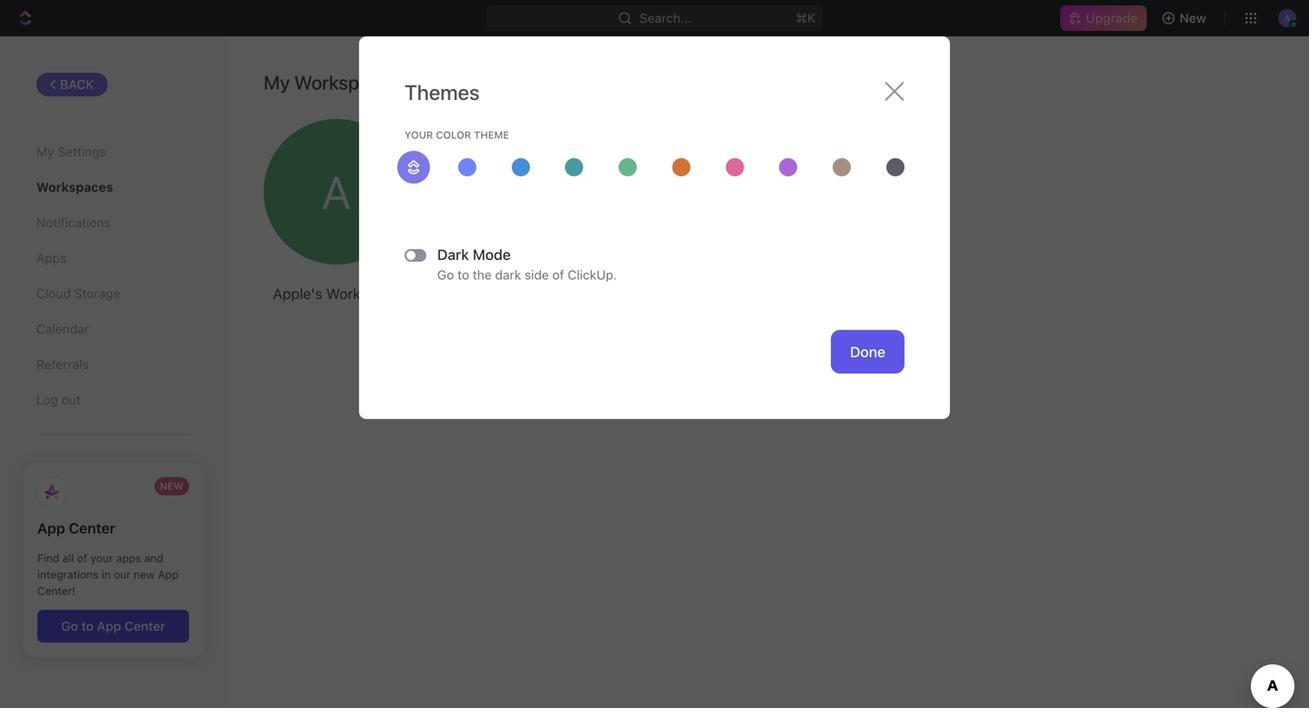 Task type: locate. For each thing, give the bounding box(es) containing it.
go to the dark side of clickup.
[[438, 267, 617, 282]]

1 vertical spatial of
[[77, 552, 87, 565]]

0 horizontal spatial workspaces
[[36, 180, 113, 195]]

notifications
[[36, 215, 111, 230]]

1 vertical spatial app
[[158, 569, 179, 581]]

0 vertical spatial to
[[458, 267, 470, 282]]

to left the at top
[[458, 267, 470, 282]]

of right all
[[77, 552, 87, 565]]

app down 'and'
[[158, 569, 179, 581]]

1 vertical spatial center
[[125, 619, 165, 634]]

0 horizontal spatial app
[[37, 520, 65, 537]]

my settings
[[36, 144, 106, 159]]

to
[[458, 267, 470, 282], [81, 619, 94, 634]]

calendar link
[[36, 314, 190, 345]]

theme
[[474, 129, 510, 141]]

themes dialog
[[359, 36, 951, 419]]

my workspaces
[[264, 71, 400, 94]]

center inside button
[[125, 619, 165, 634]]

1 horizontal spatial center
[[125, 619, 165, 634]]

go inside themes dialog
[[438, 267, 454, 282]]

2 vertical spatial app
[[97, 619, 121, 634]]

1 vertical spatial to
[[81, 619, 94, 634]]

referrals
[[36, 357, 89, 372]]

my
[[264, 71, 290, 94], [36, 144, 54, 159]]

0 horizontal spatial of
[[77, 552, 87, 565]]

go
[[438, 267, 454, 282], [61, 619, 78, 634]]

go down dark
[[438, 267, 454, 282]]

app up find
[[37, 520, 65, 537]]

your
[[90, 552, 113, 565]]

color
[[436, 129, 471, 141]]

cloud storage
[[36, 286, 120, 301]]

log out
[[36, 393, 81, 408]]

cloud
[[36, 286, 71, 301]]

go down center!
[[61, 619, 78, 634]]

my for my settings
[[36, 144, 54, 159]]

0 vertical spatial my
[[264, 71, 290, 94]]

log
[[36, 393, 58, 408]]

to inside button
[[81, 619, 94, 634]]

1 horizontal spatial workspaces
[[294, 71, 400, 94]]

1 vertical spatial my
[[36, 144, 54, 159]]

new right upgrade
[[1180, 10, 1207, 25]]

clickup.
[[568, 267, 617, 282]]

workspaces
[[294, 71, 400, 94], [36, 180, 113, 195]]

1 horizontal spatial go
[[438, 267, 454, 282]]

0 vertical spatial new
[[1180, 10, 1207, 25]]

0 vertical spatial go
[[438, 267, 454, 282]]

app down find all of your apps and integrations in our new app center!
[[97, 619, 121, 634]]

center up your
[[69, 520, 116, 537]]

1 horizontal spatial new
[[1180, 10, 1207, 25]]

new inside button
[[1180, 10, 1207, 25]]

done
[[851, 343, 886, 361]]

1 horizontal spatial app
[[97, 619, 121, 634]]

0 vertical spatial center
[[69, 520, 116, 537]]

app center
[[37, 520, 116, 537]]

1 horizontal spatial to
[[458, 267, 470, 282]]

1 vertical spatial new
[[160, 481, 184, 493]]

1 horizontal spatial my
[[264, 71, 290, 94]]

of right side
[[553, 267, 565, 282]]

to inside themes dialog
[[458, 267, 470, 282]]

dark mode
[[438, 246, 511, 263]]

0 vertical spatial app
[[37, 520, 65, 537]]

of
[[553, 267, 565, 282], [77, 552, 87, 565]]

0 horizontal spatial my
[[36, 144, 54, 159]]

workspace
[[326, 285, 400, 302]]

center
[[69, 520, 116, 537], [125, 619, 165, 634]]

go to app center button
[[37, 611, 189, 643]]

0 horizontal spatial go
[[61, 619, 78, 634]]

all
[[62, 552, 74, 565]]

to down the integrations
[[81, 619, 94, 634]]

my settings link
[[36, 137, 190, 168]]

your
[[405, 129, 433, 141]]

storage
[[74, 286, 120, 301]]

go inside go to app center button
[[61, 619, 78, 634]]

new up 'and'
[[160, 481, 184, 493]]

1 horizontal spatial of
[[553, 267, 565, 282]]

1 vertical spatial go
[[61, 619, 78, 634]]

app
[[37, 520, 65, 537], [158, 569, 179, 581], [97, 619, 121, 634]]

0 vertical spatial workspaces
[[294, 71, 400, 94]]

new button
[[1155, 4, 1218, 33]]

new
[[1180, 10, 1207, 25], [160, 481, 184, 493]]

center down new
[[125, 619, 165, 634]]

2 horizontal spatial app
[[158, 569, 179, 581]]

0 horizontal spatial to
[[81, 619, 94, 634]]

+
[[524, 149, 568, 235]]

0 vertical spatial of
[[553, 267, 565, 282]]



Task type: describe. For each thing, give the bounding box(es) containing it.
apple's
[[273, 285, 323, 302]]

done button
[[831, 330, 905, 374]]

back link
[[36, 73, 108, 96]]

go to app center
[[61, 619, 165, 634]]

upgrade
[[1086, 10, 1139, 25]]

our
[[114, 569, 131, 581]]

mode
[[473, 246, 511, 263]]

dark
[[495, 267, 521, 282]]

calendar
[[36, 322, 89, 337]]

in
[[102, 569, 111, 581]]

notifications link
[[36, 208, 190, 239]]

⌘k
[[796, 10, 816, 25]]

dark
[[438, 246, 469, 263]]

out
[[62, 393, 81, 408]]

go for go to the dark side of clickup.
[[438, 267, 454, 282]]

the
[[473, 267, 492, 282]]

search...
[[640, 10, 692, 25]]

apple's workspace
[[273, 285, 400, 302]]

a
[[322, 165, 351, 219]]

find all of your apps and integrations in our new app center!
[[37, 552, 179, 598]]

integrations
[[37, 569, 99, 581]]

your color theme
[[405, 129, 510, 141]]

upgrade link
[[1061, 5, 1148, 31]]

of inside find all of your apps and integrations in our new app center!
[[77, 552, 87, 565]]

find
[[37, 552, 59, 565]]

1 vertical spatial workspaces
[[36, 180, 113, 195]]

center!
[[37, 585, 75, 598]]

go for go to app center
[[61, 619, 78, 634]]

and
[[144, 552, 163, 565]]

cloud storage link
[[36, 279, 190, 309]]

apps
[[36, 251, 67, 266]]

side
[[525, 267, 549, 282]]

app inside find all of your apps and integrations in our new app center!
[[158, 569, 179, 581]]

workspaces link
[[36, 172, 190, 203]]

settings
[[58, 144, 106, 159]]

new
[[134, 569, 155, 581]]

referrals link
[[36, 349, 190, 380]]

apps link
[[36, 243, 190, 274]]

0 horizontal spatial new
[[160, 481, 184, 493]]

my for my workspaces
[[264, 71, 290, 94]]

log out link
[[36, 385, 190, 416]]

to for app
[[81, 619, 94, 634]]

back
[[60, 77, 94, 92]]

to for the
[[458, 267, 470, 282]]

0 horizontal spatial center
[[69, 520, 116, 537]]

app inside button
[[97, 619, 121, 634]]

apps
[[116, 552, 141, 565]]

themes
[[405, 80, 480, 105]]

of inside themes dialog
[[553, 267, 565, 282]]



Task type: vqa. For each thing, say whether or not it's contained in the screenshot.
alert
no



